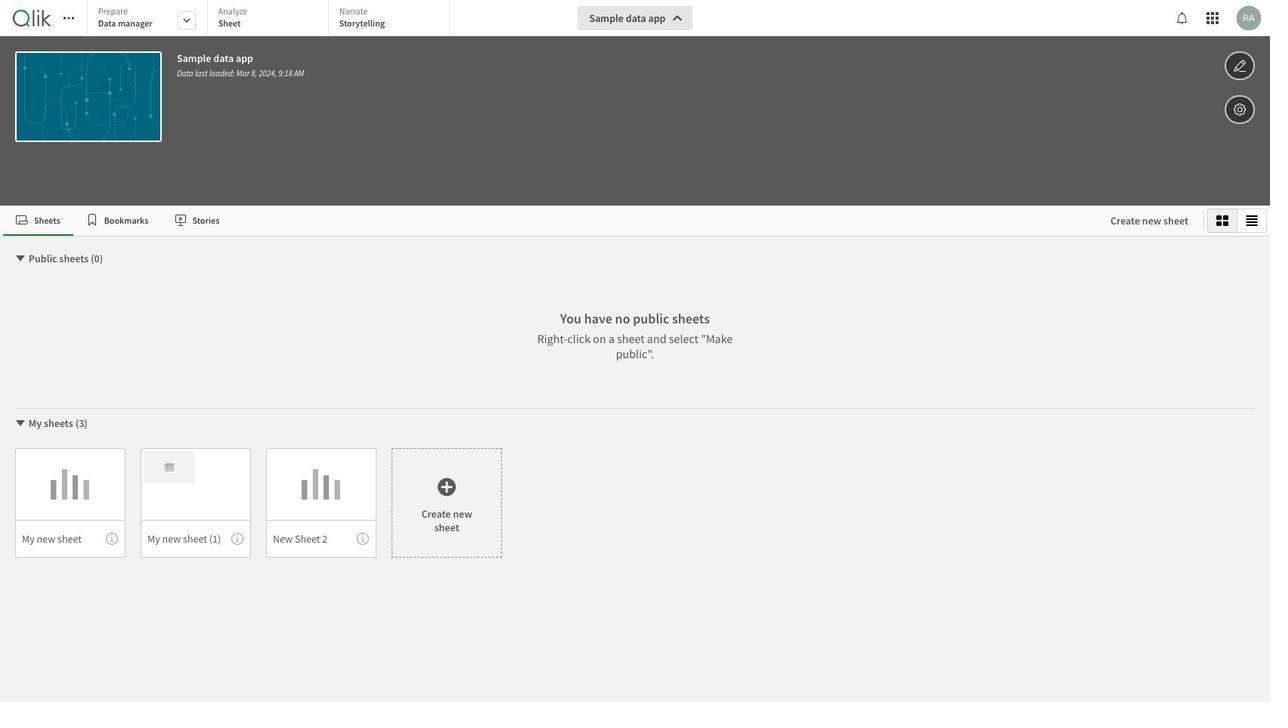 Task type: describe. For each thing, give the bounding box(es) containing it.
my new sheet sheet is selected. press the spacebar or enter key to open my new sheet sheet. use the right and left arrow keys to navigate. element
[[15, 448, 126, 558]]

collapse image
[[14, 417, 26, 430]]

grid view image
[[1217, 215, 1229, 227]]

menu item for new sheet 2 sheet is selected. press the spacebar or enter key to open new sheet 2 sheet. use the right and left arrow keys to navigate. element
[[266, 520, 377, 558]]

menu item for my new sheet sheet is selected. press the spacebar or enter key to open my new sheet sheet. use the right and left arrow keys to navigate. element
[[15, 520, 126, 558]]

ruby anderson image
[[1237, 6, 1261, 30]]

tooltip for menu item for new sheet 2 sheet is selected. press the spacebar or enter key to open new sheet 2 sheet. use the right and left arrow keys to navigate. element
[[357, 533, 369, 545]]

edit image
[[1233, 57, 1247, 75]]

tooltip for menu item related to my new sheet sheet is selected. press the spacebar or enter key to open my new sheet sheet. use the right and left arrow keys to navigate. element
[[106, 533, 118, 545]]

collapse image
[[14, 253, 26, 265]]

1 vertical spatial tab list
[[3, 206, 1096, 236]]

menu item for my new sheet (1) sheet is selected. press the spacebar or enter key to open my new sheet (1) sheet. use the right and left arrow keys to navigate. element
[[141, 520, 251, 558]]

new sheet 2 sheet is selected. press the spacebar or enter key to open new sheet 2 sheet. use the right and left arrow keys to navigate. element
[[266, 448, 377, 558]]



Task type: vqa. For each thing, say whether or not it's contained in the screenshot.
"Add to Favorites" 'image'
no



Task type: locate. For each thing, give the bounding box(es) containing it.
menu item
[[15, 520, 126, 558], [141, 520, 251, 558], [266, 520, 377, 558]]

my new sheet (1) sheet is selected. press the spacebar or enter key to open my new sheet (1) sheet. use the right and left arrow keys to navigate. element
[[141, 448, 251, 558]]

1 tooltip from the left
[[106, 533, 118, 545]]

tooltip inside my new sheet (1) sheet is selected. press the spacebar or enter key to open my new sheet (1) sheet. use the right and left arrow keys to navigate. element
[[231, 533, 243, 545]]

toolbar
[[0, 0, 1270, 206]]

1 horizontal spatial menu item
[[141, 520, 251, 558]]

tooltip
[[106, 533, 118, 545], [231, 533, 243, 545], [357, 533, 369, 545]]

list view image
[[1246, 215, 1258, 227]]

2 horizontal spatial menu item
[[266, 520, 377, 558]]

2 tooltip from the left
[[231, 533, 243, 545]]

app options image
[[1233, 101, 1247, 119]]

3 tooltip from the left
[[357, 533, 369, 545]]

1 horizontal spatial tooltip
[[231, 533, 243, 545]]

3 menu item from the left
[[266, 520, 377, 558]]

tab list
[[87, 0, 455, 38], [3, 206, 1096, 236]]

0 vertical spatial tab list
[[87, 0, 455, 38]]

tooltip inside new sheet 2 sheet is selected. press the spacebar or enter key to open new sheet 2 sheet. use the right and left arrow keys to navigate. element
[[357, 533, 369, 545]]

2 menu item from the left
[[141, 520, 251, 558]]

2 horizontal spatial tooltip
[[357, 533, 369, 545]]

application
[[0, 0, 1270, 702]]

tooltip for menu item for my new sheet (1) sheet is selected. press the spacebar or enter key to open my new sheet (1) sheet. use the right and left arrow keys to navigate. element
[[231, 533, 243, 545]]

tooltip inside my new sheet sheet is selected. press the spacebar or enter key to open my new sheet sheet. use the right and left arrow keys to navigate. element
[[106, 533, 118, 545]]

1 menu item from the left
[[15, 520, 126, 558]]

0 horizontal spatial menu item
[[15, 520, 126, 558]]

0 horizontal spatial tooltip
[[106, 533, 118, 545]]

group
[[1208, 209, 1267, 233]]



